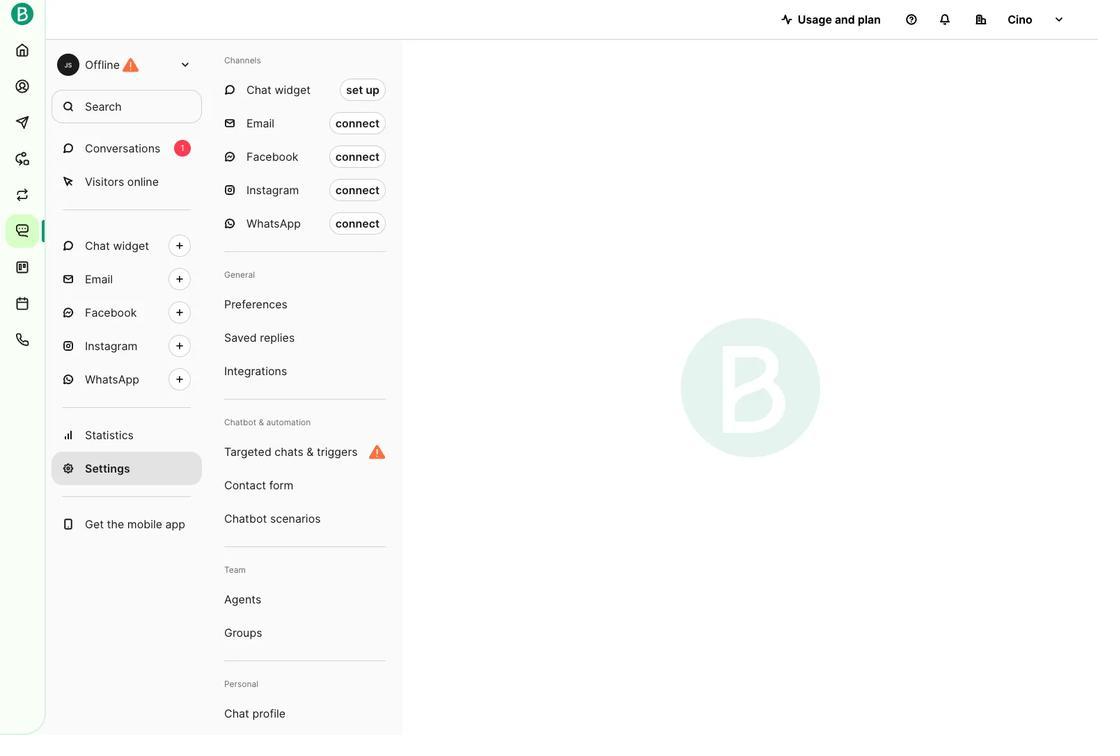 Task type: locate. For each thing, give the bounding box(es) containing it.
0 horizontal spatial instagram
[[85, 339, 138, 353]]

instagram link
[[52, 330, 202, 363]]

1 vertical spatial widget
[[113, 239, 149, 253]]

0 horizontal spatial whatsapp
[[85, 373, 139, 387]]

1 horizontal spatial email
[[247, 116, 275, 130]]

chat down channels
[[247, 83, 272, 97]]

instagram
[[247, 183, 299, 197], [85, 339, 138, 353]]

chat widget
[[247, 83, 311, 97], [85, 239, 149, 253]]

0 horizontal spatial email
[[85, 272, 113, 286]]

whatsapp
[[247, 217, 301, 231], [85, 373, 139, 387]]

chat widget down channels
[[247, 83, 311, 97]]

chatbot inside chatbot scenarios link
[[224, 512, 267, 526]]

email
[[247, 116, 275, 130], [85, 272, 113, 286]]

facebook
[[247, 150, 298, 164], [85, 306, 137, 320]]

0 vertical spatial chat widget
[[247, 83, 311, 97]]

0 vertical spatial &
[[259, 417, 264, 428]]

online
[[127, 175, 159, 189]]

chatbot down the contact
[[224, 512, 267, 526]]

1 horizontal spatial &
[[307, 445, 314, 459]]

chatbot
[[224, 417, 256, 428], [224, 512, 267, 526]]

chat profile
[[224, 707, 286, 721]]

up
[[366, 83, 380, 97]]

& left automation
[[259, 417, 264, 428]]

set
[[346, 83, 363, 97]]

widget left set
[[275, 83, 311, 97]]

chat
[[247, 83, 272, 97], [85, 239, 110, 253], [224, 707, 249, 721]]

saved replies
[[224, 331, 295, 345]]

& right 'chats' on the bottom left of the page
[[307, 445, 314, 459]]

1 vertical spatial email
[[85, 272, 113, 286]]

usage and plan button
[[770, 6, 892, 33]]

1 chatbot from the top
[[224, 417, 256, 428]]

chat widget up email link
[[85, 239, 149, 253]]

connect for facebook
[[336, 150, 380, 164]]

the
[[107, 518, 124, 532]]

1 horizontal spatial widget
[[275, 83, 311, 97]]

3 connect from the top
[[336, 183, 380, 197]]

widget
[[275, 83, 311, 97], [113, 239, 149, 253]]

targeted chats & triggers
[[224, 445, 358, 459]]

2 vertical spatial chat
[[224, 707, 249, 721]]

email down channels
[[247, 116, 275, 130]]

agents link
[[213, 583, 397, 617]]

4 connect from the top
[[336, 217, 380, 231]]

0 horizontal spatial chat widget
[[85, 239, 149, 253]]

cino
[[1008, 13, 1033, 26]]

chat down personal
[[224, 707, 249, 721]]

0 horizontal spatial facebook
[[85, 306, 137, 320]]

personal
[[224, 679, 259, 690]]

contact
[[224, 479, 266, 493]]

0 vertical spatial facebook
[[247, 150, 298, 164]]

1 horizontal spatial instagram
[[247, 183, 299, 197]]

get the mobile app
[[85, 518, 185, 532]]

0 vertical spatial widget
[[275, 83, 311, 97]]

0 vertical spatial chatbot
[[224, 417, 256, 428]]

0 horizontal spatial widget
[[113, 239, 149, 253]]

1 horizontal spatial chat widget
[[247, 83, 311, 97]]

whatsapp down instagram link
[[85, 373, 139, 387]]

saved
[[224, 331, 257, 345]]

triggers
[[317, 445, 358, 459]]

chatbot up 'targeted'
[[224, 417, 256, 428]]

1 vertical spatial chatbot
[[224, 512, 267, 526]]

1 horizontal spatial whatsapp
[[247, 217, 301, 231]]

plan
[[858, 13, 881, 26]]

team
[[224, 565, 246, 575]]

2 connect from the top
[[336, 150, 380, 164]]

2 chatbot from the top
[[224, 512, 267, 526]]

connect
[[336, 116, 380, 130], [336, 150, 380, 164], [336, 183, 380, 197], [336, 217, 380, 231]]

chat up email link
[[85, 239, 110, 253]]

widget up email link
[[113, 239, 149, 253]]

chat profile link
[[213, 697, 397, 731]]

chatbot for chatbot scenarios
[[224, 512, 267, 526]]

visitors online
[[85, 175, 159, 189]]

automation
[[266, 417, 311, 428]]

&
[[259, 417, 264, 428], [307, 445, 314, 459]]

offline
[[85, 58, 120, 72]]

contact form link
[[213, 469, 397, 502]]

chat widget link
[[52, 229, 202, 263]]

1 connect from the top
[[336, 116, 380, 130]]

chatbot scenarios
[[224, 512, 321, 526]]

email down chat widget link on the top of the page
[[85, 272, 113, 286]]

whatsapp up general
[[247, 217, 301, 231]]

0 vertical spatial whatsapp
[[247, 217, 301, 231]]

integrations
[[224, 364, 287, 378]]

chatbot for chatbot & automation
[[224, 417, 256, 428]]

whatsapp link
[[52, 363, 202, 396]]

visitors online link
[[52, 165, 202, 199]]

0 vertical spatial instagram
[[247, 183, 299, 197]]

usage
[[798, 13, 832, 26]]



Task type: describe. For each thing, give the bounding box(es) containing it.
1 vertical spatial &
[[307, 445, 314, 459]]

1 vertical spatial whatsapp
[[85, 373, 139, 387]]

connect for instagram
[[336, 183, 380, 197]]

get
[[85, 518, 104, 532]]

usage and plan
[[798, 13, 881, 26]]

1 vertical spatial chat widget
[[85, 239, 149, 253]]

app
[[166, 518, 185, 532]]

get the mobile app link
[[52, 508, 202, 541]]

scenarios
[[270, 512, 321, 526]]

targeted
[[224, 445, 272, 459]]

form
[[269, 479, 294, 493]]

1 vertical spatial chat
[[85, 239, 110, 253]]

settings
[[85, 462, 130, 476]]

search link
[[52, 90, 202, 123]]

chatbot scenarios link
[[213, 502, 397, 536]]

statistics link
[[52, 419, 202, 452]]

channels
[[224, 55, 261, 65]]

chatbot & automation
[[224, 417, 311, 428]]

saved replies link
[[213, 321, 397, 355]]

integrations link
[[213, 355, 397, 388]]

chats
[[275, 445, 304, 459]]

conversations
[[85, 141, 160, 155]]

mobile
[[127, 518, 162, 532]]

groups
[[224, 626, 262, 640]]

email link
[[52, 263, 202, 296]]

targeted chats & triggers link
[[213, 435, 397, 469]]

preferences link
[[213, 288, 397, 321]]

visitors
[[85, 175, 124, 189]]

contact form
[[224, 479, 294, 493]]

1
[[181, 143, 184, 153]]

connect for email
[[336, 116, 380, 130]]

js
[[64, 61, 72, 69]]

and
[[835, 13, 855, 26]]

1 horizontal spatial facebook
[[247, 150, 298, 164]]

general
[[224, 270, 255, 280]]

set up
[[346, 83, 380, 97]]

0 horizontal spatial &
[[259, 417, 264, 428]]

statistics
[[85, 428, 134, 442]]

agents
[[224, 593, 261, 607]]

cino button
[[965, 6, 1076, 33]]

0 vertical spatial email
[[247, 116, 275, 130]]

1 vertical spatial instagram
[[85, 339, 138, 353]]

settings link
[[52, 452, 202, 486]]

groups link
[[213, 617, 397, 650]]

connect for whatsapp
[[336, 217, 380, 231]]

facebook link
[[52, 296, 202, 330]]

search
[[85, 100, 122, 114]]

preferences
[[224, 297, 288, 311]]

0 vertical spatial chat
[[247, 83, 272, 97]]

replies
[[260, 331, 295, 345]]

profile
[[252, 707, 286, 721]]

1 vertical spatial facebook
[[85, 306, 137, 320]]



Task type: vqa. For each thing, say whether or not it's contained in the screenshot.


